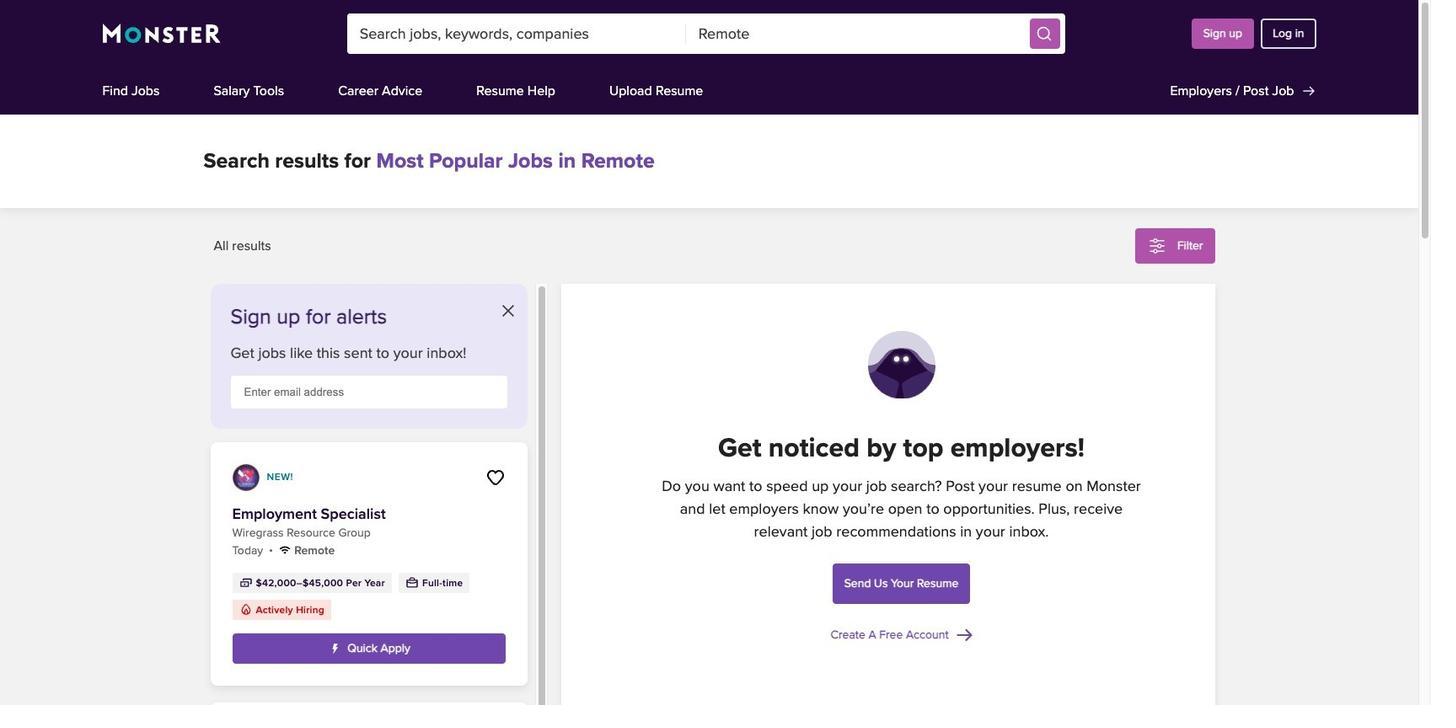 Task type: locate. For each thing, give the bounding box(es) containing it.
filter image
[[1148, 236, 1168, 256]]

search image
[[1036, 25, 1053, 42]]

save this job image
[[485, 468, 506, 488]]



Task type: vqa. For each thing, say whether or not it's contained in the screenshot.
FILTER icon
yes



Task type: describe. For each thing, give the bounding box(es) containing it.
filter image
[[1148, 236, 1168, 256]]

email address email field
[[231, 376, 507, 409]]

Enter location or "remote" search field
[[686, 13, 1025, 54]]

wiregrass resource group logo image
[[232, 465, 260, 492]]

Search jobs, keywords, companies search field
[[347, 13, 686, 54]]

close image
[[502, 305, 514, 317]]

employment specialist at wiregrass resource group element
[[210, 443, 527, 686]]

monster image
[[102, 24, 221, 44]]



